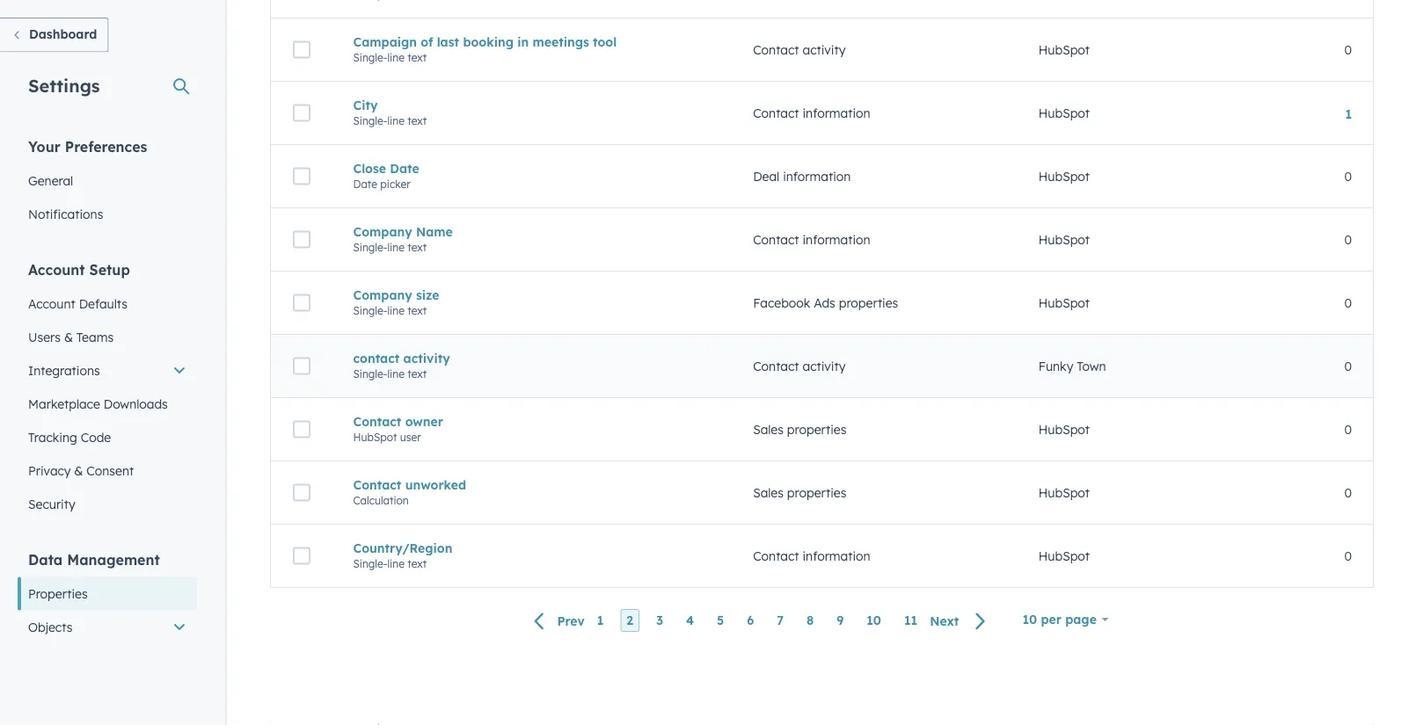 Task type: vqa. For each thing, say whether or not it's contained in the screenshot.
to
no



Task type: locate. For each thing, give the bounding box(es) containing it.
single- inside campaign of last booking in meetings tool single-line text
[[353, 51, 388, 64]]

2 sales from the top
[[753, 486, 784, 501]]

company inside company name single-line text
[[353, 224, 412, 240]]

& inside users & teams link
[[64, 330, 73, 345]]

information up facebook ads properties
[[803, 232, 871, 247]]

text inside contact activity single-line text
[[408, 368, 427, 381]]

0 vertical spatial &
[[64, 330, 73, 345]]

line up company size single-line text
[[388, 241, 405, 254]]

2 single- from the top
[[353, 114, 388, 127]]

single- inside 'country/region single-line text'
[[353, 558, 388, 571]]

more
[[801, 374, 826, 387]]

2 0 from the top
[[1345, 169, 1353, 184]]

line inside contact activity single-line text
[[388, 368, 405, 381]]

8
[[807, 613, 814, 629]]

single- inside city single-line text
[[353, 114, 388, 127]]

1 account from the top
[[28, 261, 85, 279]]

contact information up deal information
[[753, 105, 871, 121]]

management
[[67, 551, 160, 569]]

funky town
[[1039, 359, 1107, 374]]

single- up company size single-line text
[[353, 241, 388, 254]]

text down 'of'
[[408, 51, 427, 64]]

text inside company size single-line text
[[408, 304, 427, 317]]

sales
[[753, 422, 784, 438], [753, 486, 784, 501]]

0 horizontal spatial date
[[353, 178, 378, 191]]

text inside company name single-line text
[[408, 241, 427, 254]]

single- down "city"
[[353, 114, 388, 127]]

setup
[[89, 261, 130, 279]]

1 horizontal spatial &
[[74, 463, 83, 479]]

2 line from the top
[[388, 114, 405, 127]]

6 text from the top
[[408, 558, 427, 571]]

contact information down deal information
[[753, 232, 871, 247]]

text up owner at the left of the page
[[408, 368, 427, 381]]

1 contact activity from the top
[[753, 42, 846, 57]]

1 single- from the top
[[353, 51, 388, 64]]

2 contact activity from the top
[[753, 359, 846, 374]]

0 for company size
[[1345, 295, 1353, 311]]

3 single- from the top
[[353, 241, 388, 254]]

country/region single-line text
[[353, 541, 453, 571]]

contact
[[353, 351, 400, 366]]

0 for company name
[[1345, 232, 1353, 247]]

consent
[[86, 463, 134, 479]]

line down the 'campaign'
[[388, 51, 405, 64]]

properties for unworked
[[787, 486, 847, 501]]

hubspot inside contact owner hubspot user
[[353, 431, 397, 444]]

1 contact information from the top
[[753, 105, 871, 121]]

1 vertical spatial 1 button
[[591, 610, 610, 633]]

0 vertical spatial sales
[[753, 422, 784, 438]]

1 vertical spatial contact information
[[753, 232, 871, 247]]

10 button
[[861, 610, 888, 633]]

& for users
[[64, 330, 73, 345]]

company name single-line text
[[353, 224, 453, 254]]

9
[[837, 613, 844, 629]]

10 left per
[[1023, 612, 1038, 628]]

facebook
[[753, 295, 811, 311]]

2 vertical spatial contact information
[[753, 549, 871, 564]]

2 sales properties from the top
[[753, 486, 847, 501]]

0 vertical spatial company
[[353, 224, 412, 240]]

0 vertical spatial contact activity
[[753, 42, 846, 57]]

1 0 from the top
[[1345, 42, 1353, 57]]

company left size
[[353, 288, 412, 303]]

account up users
[[28, 296, 75, 312]]

security link
[[18, 488, 197, 521]]

1 company from the top
[[353, 224, 412, 240]]

company inside company size single-line text
[[353, 288, 412, 303]]

line up close date date picker
[[388, 114, 405, 127]]

marketplace
[[28, 396, 100, 412]]

0 for close date
[[1345, 169, 1353, 184]]

company
[[353, 224, 412, 240], [353, 288, 412, 303]]

name
[[416, 224, 453, 240]]

2 contact information from the top
[[753, 232, 871, 247]]

1 vertical spatial sales
[[753, 486, 784, 501]]

0 horizontal spatial 1
[[597, 613, 604, 629]]

hubspot for company name
[[1039, 232, 1090, 247]]

text down country/region
[[408, 558, 427, 571]]

information for company name
[[803, 232, 871, 247]]

1 vertical spatial properties
[[787, 422, 847, 438]]

5 single- from the top
[[353, 368, 388, 381]]

company name button
[[353, 224, 711, 240]]

single-
[[353, 51, 388, 64], [353, 114, 388, 127], [353, 241, 388, 254], [353, 304, 388, 317], [353, 368, 388, 381], [353, 558, 388, 571]]

marketplace downloads link
[[18, 388, 197, 421]]

contact information up 8
[[753, 549, 871, 564]]

tracking code
[[28, 430, 111, 445]]

4 0 from the top
[[1345, 295, 1353, 311]]

single- down country/region
[[353, 558, 388, 571]]

10
[[1023, 612, 1038, 628], [867, 613, 882, 629]]

sales for contact unworked
[[753, 486, 784, 501]]

11 button
[[898, 610, 924, 633]]

5 line from the top
[[388, 368, 405, 381]]

& right users
[[64, 330, 73, 345]]

1 sales properties from the top
[[753, 422, 847, 438]]

4 button
[[680, 610, 701, 633]]

teams
[[76, 330, 114, 345]]

1
[[1346, 106, 1353, 121], [597, 613, 604, 629]]

date down close
[[353, 178, 378, 191]]

contact inside contact unworked calculation
[[353, 478, 402, 493]]

0 vertical spatial contact information
[[753, 105, 871, 121]]

clone
[[736, 374, 764, 387]]

account
[[28, 261, 85, 279], [28, 296, 75, 312]]

next button
[[924, 610, 997, 633]]

4 single- from the top
[[353, 304, 388, 317]]

text inside campaign of last booking in meetings tool single-line text
[[408, 51, 427, 64]]

& right privacy
[[74, 463, 83, 479]]

0 vertical spatial 1 button
[[1346, 106, 1353, 121]]

3 contact information from the top
[[753, 549, 871, 564]]

close
[[353, 161, 386, 176]]

city
[[353, 97, 378, 113]]

objects button
[[18, 611, 197, 645]]

account for account setup
[[28, 261, 85, 279]]

0 horizontal spatial &
[[64, 330, 73, 345]]

dashboard link
[[0, 18, 109, 52]]

single- down contact
[[353, 368, 388, 381]]

contact information
[[753, 105, 871, 121], [753, 232, 871, 247], [753, 549, 871, 564]]

information right deal in the right of the page
[[783, 169, 851, 184]]

date up picker
[[390, 161, 419, 176]]

& inside the privacy & consent link
[[74, 463, 83, 479]]

account setup element
[[18, 260, 197, 521]]

1 vertical spatial sales properties
[[753, 486, 847, 501]]

2 company from the top
[[353, 288, 412, 303]]

1 sales from the top
[[753, 422, 784, 438]]

campaign
[[353, 34, 417, 49]]

2 vertical spatial properties
[[787, 486, 847, 501]]

line inside city single-line text
[[388, 114, 405, 127]]

city button
[[353, 97, 711, 113]]

8 0 from the top
[[1345, 549, 1353, 564]]

integrations
[[28, 363, 100, 378]]

company down picker
[[353, 224, 412, 240]]

5 0 from the top
[[1345, 359, 1353, 374]]

hubspot for close date
[[1039, 169, 1090, 184]]

4 text from the top
[[408, 304, 427, 317]]

your preferences
[[28, 138, 147, 155]]

meetings
[[533, 34, 589, 49]]

2 account from the top
[[28, 296, 75, 312]]

information up deal information
[[803, 105, 871, 121]]

contact information for country/region
[[753, 549, 871, 564]]

3 text from the top
[[408, 241, 427, 254]]

picker
[[380, 178, 411, 191]]

6 line from the top
[[388, 558, 405, 571]]

your
[[28, 138, 61, 155]]

0 for country/region
[[1345, 549, 1353, 564]]

line up contact
[[388, 304, 405, 317]]

6
[[747, 613, 754, 629]]

7 0 from the top
[[1345, 486, 1353, 501]]

account for account defaults
[[28, 296, 75, 312]]

text down size
[[408, 304, 427, 317]]

6 button
[[741, 610, 761, 633]]

0 horizontal spatial 1 button
[[591, 610, 610, 633]]

users & teams
[[28, 330, 114, 345]]

tool
[[593, 34, 617, 49]]

2 text from the top
[[408, 114, 427, 127]]

1 text from the top
[[408, 51, 427, 64]]

0 horizontal spatial 10
[[867, 613, 882, 629]]

line down country/region
[[388, 558, 405, 571]]

1 vertical spatial account
[[28, 296, 75, 312]]

line down contact
[[388, 368, 405, 381]]

properties for owner
[[787, 422, 847, 438]]

preferences
[[65, 138, 147, 155]]

single- down the 'campaign'
[[353, 51, 388, 64]]

1 horizontal spatial 10
[[1023, 612, 1038, 628]]

1 horizontal spatial date
[[390, 161, 419, 176]]

2 button
[[621, 610, 640, 633]]

defaults
[[79, 296, 128, 312]]

page
[[1066, 612, 1097, 628]]

user
[[400, 431, 421, 444]]

activity for hubspot
[[803, 42, 846, 57]]

in
[[518, 34, 529, 49]]

contact unworked calculation
[[353, 478, 466, 508]]

general link
[[18, 164, 197, 198]]

contact activity for funky town
[[753, 359, 846, 374]]

6 0 from the top
[[1345, 422, 1353, 438]]

0 for contact owner
[[1345, 422, 1353, 438]]

general
[[28, 173, 73, 188]]

1 button
[[1346, 106, 1353, 121], [591, 610, 610, 633]]

10 right 9
[[867, 613, 882, 629]]

information up 9
[[803, 549, 871, 564]]

3 line from the top
[[388, 241, 405, 254]]

6 single- from the top
[[353, 558, 388, 571]]

tab panel
[[256, 0, 1389, 652]]

0 vertical spatial properties
[[839, 295, 899, 311]]

3 0 from the top
[[1345, 232, 1353, 247]]

1 vertical spatial 1
[[597, 613, 604, 629]]

activity
[[803, 42, 846, 57], [404, 351, 450, 366], [803, 359, 846, 374]]

users & teams link
[[18, 321, 197, 354]]

next
[[930, 614, 960, 629]]

users
[[28, 330, 61, 345]]

activity inside contact activity single-line text
[[404, 351, 450, 366]]

4
[[686, 613, 694, 629]]

account up account defaults
[[28, 261, 85, 279]]

1 inside pagination navigation
[[597, 613, 604, 629]]

1 vertical spatial &
[[74, 463, 83, 479]]

single- up contact
[[353, 304, 388, 317]]

& for privacy
[[74, 463, 83, 479]]

deal
[[753, 169, 780, 184]]

0 vertical spatial sales properties
[[753, 422, 847, 438]]

5 text from the top
[[408, 368, 427, 381]]

7 button
[[771, 610, 790, 633]]

text inside city single-line text
[[408, 114, 427, 127]]

10 inside popup button
[[1023, 612, 1038, 628]]

1 horizontal spatial 1
[[1346, 106, 1353, 121]]

0
[[1345, 42, 1353, 57], [1345, 169, 1353, 184], [1345, 232, 1353, 247], [1345, 295, 1353, 311], [1345, 359, 1353, 374], [1345, 422, 1353, 438], [1345, 486, 1353, 501], [1345, 549, 1353, 564]]

contact activity for hubspot
[[753, 42, 846, 57]]

10 per page
[[1023, 612, 1097, 628]]

1 line from the top
[[388, 51, 405, 64]]

text up close date date picker
[[408, 114, 427, 127]]

facebook ads properties
[[753, 295, 899, 311]]

information for city
[[803, 105, 871, 121]]

sales for contact owner
[[753, 422, 784, 438]]

properties
[[839, 295, 899, 311], [787, 422, 847, 438], [787, 486, 847, 501]]

1 vertical spatial company
[[353, 288, 412, 303]]

10 inside button
[[867, 613, 882, 629]]

hubspot for country/region
[[1039, 549, 1090, 564]]

4 line from the top
[[388, 304, 405, 317]]

0 vertical spatial account
[[28, 261, 85, 279]]

text down the name
[[408, 241, 427, 254]]

contact
[[753, 42, 799, 57], [753, 105, 799, 121], [753, 232, 799, 247], [753, 359, 799, 374], [353, 414, 402, 430], [353, 478, 402, 493], [753, 549, 799, 564]]

1 vertical spatial contact activity
[[753, 359, 846, 374]]



Task type: describe. For each thing, give the bounding box(es) containing it.
contact owner button
[[353, 414, 711, 430]]

text inside 'country/region single-line text'
[[408, 558, 427, 571]]

0 for campaign of last booking in meetings tool
[[1345, 42, 1353, 57]]

of
[[421, 34, 433, 49]]

1 vertical spatial date
[[353, 178, 378, 191]]

prev
[[557, 614, 585, 629]]

contact inside contact owner hubspot user
[[353, 414, 402, 430]]

integrations button
[[18, 354, 197, 388]]

unworked
[[405, 478, 466, 493]]

size
[[416, 288, 440, 303]]

information for country/region
[[803, 549, 871, 564]]

tab panel containing campaign of last booking in meetings tool
[[256, 0, 1389, 652]]

tracking
[[28, 430, 77, 445]]

city single-line text
[[353, 97, 427, 127]]

account defaults
[[28, 296, 128, 312]]

line inside 'country/region single-line text'
[[388, 558, 405, 571]]

prev button
[[524, 610, 591, 633]]

company size button
[[353, 288, 711, 303]]

1 horizontal spatial 1 button
[[1346, 106, 1353, 121]]

booking
[[463, 34, 514, 49]]

funky
[[1039, 359, 1074, 374]]

10 for 10 per page
[[1023, 612, 1038, 628]]

contact information for city
[[753, 105, 871, 121]]

single- inside company size single-line text
[[353, 304, 388, 317]]

line inside company name single-line text
[[388, 241, 405, 254]]

town
[[1077, 359, 1107, 374]]

privacy & consent
[[28, 463, 134, 479]]

your preferences element
[[18, 137, 197, 231]]

activity for funky town
[[803, 359, 846, 374]]

account defaults link
[[18, 287, 197, 321]]

properties
[[28, 587, 88, 602]]

privacy
[[28, 463, 71, 479]]

information for close date
[[783, 169, 851, 184]]

hubspot for contact unworked
[[1039, 486, 1090, 501]]

per
[[1041, 612, 1062, 628]]

clone button
[[721, 367, 779, 395]]

hubspot for campaign of last booking in meetings tool
[[1039, 42, 1090, 57]]

company for company size
[[353, 288, 412, 303]]

notifications
[[28, 206, 103, 222]]

11
[[905, 613, 918, 629]]

line inside campaign of last booking in meetings tool single-line text
[[388, 51, 405, 64]]

single- inside company name single-line text
[[353, 241, 388, 254]]

campaign of last booking in meetings tool button
[[353, 34, 711, 49]]

close date date picker
[[353, 161, 419, 191]]

data
[[28, 551, 63, 569]]

0 vertical spatial 1
[[1346, 106, 1353, 121]]

line inside company size single-line text
[[388, 304, 405, 317]]

hubspot for contact owner
[[1039, 422, 1090, 438]]

campaign of last booking in meetings tool single-line text
[[353, 34, 617, 64]]

calculation
[[353, 494, 409, 508]]

contact unworked button
[[353, 478, 711, 493]]

more button
[[786, 367, 852, 395]]

security
[[28, 497, 75, 512]]

5
[[717, 613, 725, 629]]

tracking code link
[[18, 421, 197, 455]]

data management
[[28, 551, 160, 569]]

8 button
[[801, 610, 820, 633]]

sales properties for contact unworked
[[753, 486, 847, 501]]

notifications link
[[18, 198, 197, 231]]

0 vertical spatial date
[[390, 161, 419, 176]]

3 button
[[650, 610, 670, 633]]

last
[[437, 34, 459, 49]]

deal information
[[753, 169, 851, 184]]

owner
[[405, 414, 443, 430]]

settings
[[28, 74, 100, 96]]

0 for contact unworked
[[1345, 486, 1353, 501]]

5 button
[[711, 610, 731, 633]]

contact activity button
[[353, 351, 711, 366]]

dashboard
[[29, 26, 97, 42]]

close date button
[[353, 161, 711, 176]]

country/region button
[[353, 541, 711, 556]]

marketplace downloads
[[28, 396, 168, 412]]

sales properties for contact owner
[[753, 422, 847, 438]]

data management element
[[18, 550, 197, 711]]

9 button
[[831, 610, 850, 633]]

10 per page button
[[1011, 603, 1121, 638]]

contact information for company name
[[753, 232, 871, 247]]

ads
[[814, 295, 836, 311]]

10 for 10
[[867, 613, 882, 629]]

hubspot for city
[[1039, 105, 1090, 121]]

pagination navigation
[[524, 610, 997, 633]]

company size single-line text
[[353, 288, 440, 317]]

contact activity single-line text
[[353, 351, 450, 381]]

single- inside contact activity single-line text
[[353, 368, 388, 381]]

properties link
[[18, 578, 197, 611]]

company for company name
[[353, 224, 412, 240]]

privacy & consent link
[[18, 455, 197, 488]]

hubspot for company size
[[1039, 295, 1090, 311]]

3
[[656, 613, 664, 629]]

7
[[777, 613, 784, 629]]

contact owner hubspot user
[[353, 414, 443, 444]]

account setup
[[28, 261, 130, 279]]



